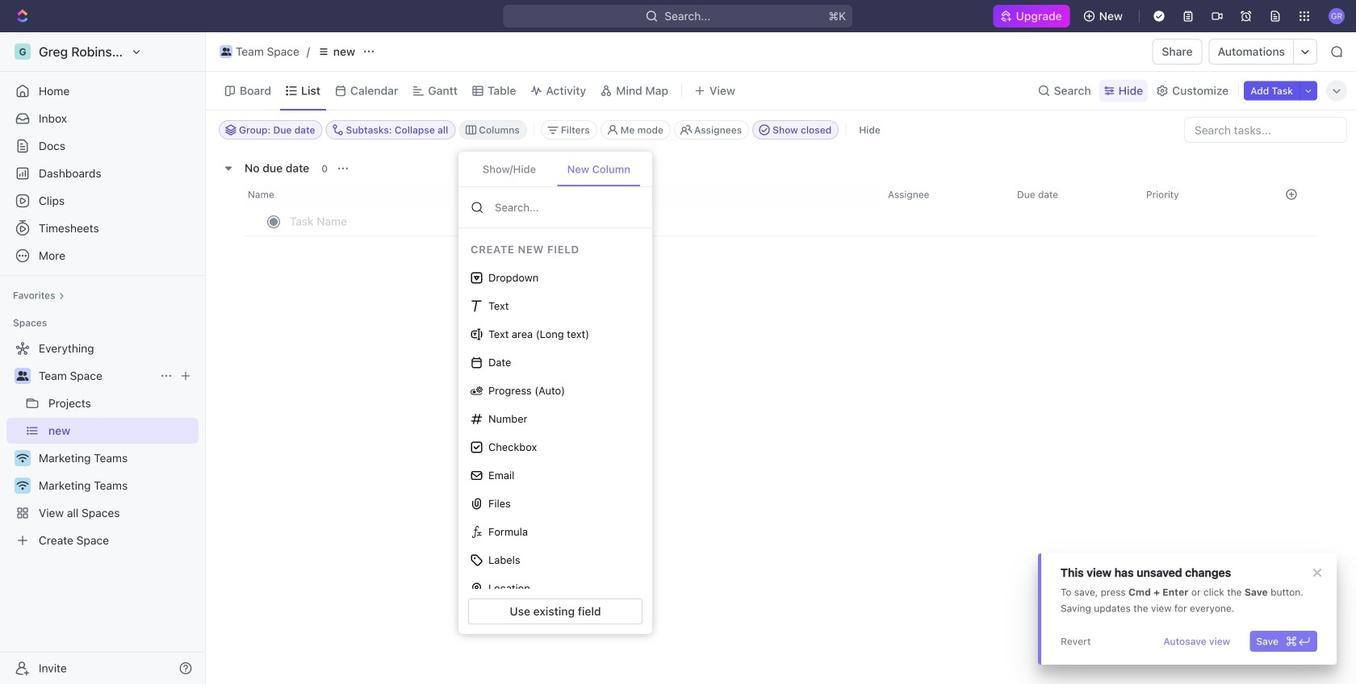 Task type: locate. For each thing, give the bounding box(es) containing it.
1 vertical spatial user group image
[[17, 371, 29, 381]]

user group image
[[221, 48, 231, 56], [17, 371, 29, 381]]

tree
[[6, 336, 199, 554]]

Search tasks... text field
[[1185, 118, 1347, 142]]

Task Name text field
[[290, 208, 761, 234]]

Search field
[[493, 200, 639, 215]]

tree inside sidebar navigation
[[6, 336, 199, 554]]

0 vertical spatial user group image
[[221, 48, 231, 56]]

1 horizontal spatial user group image
[[221, 48, 231, 56]]

tab list
[[459, 152, 652, 187]]

0 horizontal spatial user group image
[[17, 371, 29, 381]]



Task type: vqa. For each thing, say whether or not it's contained in the screenshot.
13 element
no



Task type: describe. For each thing, give the bounding box(es) containing it.
user group image inside tree
[[17, 371, 29, 381]]

sidebar navigation
[[0, 32, 209, 685]]

greg robinson's workspace, , element
[[15, 44, 31, 60]]



